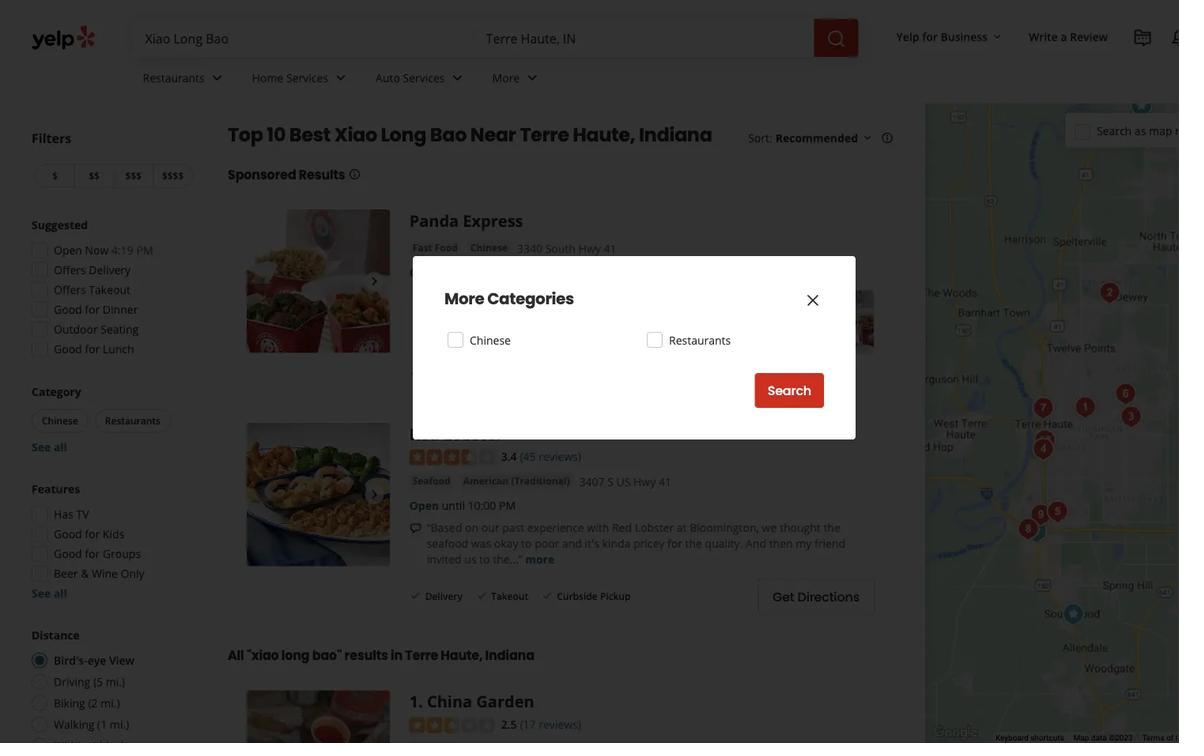 Task type: locate. For each thing, give the bounding box(es) containing it.
1 horizontal spatial search
[[1097, 123, 1132, 138]]

more up delivered
[[445, 288, 484, 310]]

2 services from the left
[[403, 70, 445, 85]]

delivery down invited at the bottom
[[425, 590, 463, 603]]

restaurants
[[143, 70, 205, 85], [669, 333, 731, 348], [105, 415, 161, 428]]

24 chevron down v2 image for auto services
[[448, 68, 467, 87]]

open for sponsored results
[[409, 498, 439, 513]]

good
[[54, 302, 82, 317], [54, 342, 82, 357], [54, 527, 82, 542], [54, 547, 82, 562]]

open down fast
[[409, 265, 439, 280]]

beer & wine only
[[54, 566, 145, 581]]

0 horizontal spatial 24 chevron down v2 image
[[208, 68, 227, 87]]

lobster up pricey
[[635, 521, 674, 536]]

0 vertical spatial takeout
[[89, 282, 131, 297]]

for inside yelp for business button
[[923, 29, 938, 44]]

1 vertical spatial reviews)
[[539, 717, 581, 732]]

2 see all button from the top
[[32, 586, 67, 601]]

1 see all from the top
[[32, 440, 67, 455]]

delivery up delivered
[[445, 307, 491, 322]]

more
[[492, 70, 520, 85], [445, 288, 484, 310]]

1 vertical spatial slideshow element
[[247, 423, 391, 567]]

reviews) for (17 reviews)
[[539, 717, 581, 732]]

map
[[1074, 734, 1090, 743]]

get delivery or takeout
[[423, 307, 554, 322]]

sort:
[[748, 130, 773, 145]]

filters
[[32, 130, 71, 147]]

chinese down express in the left of the page
[[471, 241, 508, 254]]

our
[[482, 521, 500, 536]]

0 vertical spatial see all
[[32, 440, 67, 455]]

top
[[228, 122, 263, 148]]

1 vertical spatial red
[[612, 521, 632, 536]]

royal mandarin express image right china garden image
[[1116, 401, 1147, 433]]

open now 4:19 pm
[[54, 243, 153, 258]]

fast
[[413, 241, 432, 254]]

yelp
[[897, 29, 920, 44]]

option group
[[27, 628, 196, 744]]

chinese inside more categories dialog
[[470, 333, 511, 348]]

see up distance
[[32, 586, 51, 601]]

or
[[494, 307, 506, 322], [608, 323, 620, 338]]

mi.) right (2
[[101, 696, 120, 711]]

royal mandarin express image
[[1116, 401, 1147, 433], [1042, 496, 1074, 528]]

pm
[[136, 243, 153, 258], [499, 498, 516, 513]]

0 vertical spatial see
[[32, 440, 51, 455]]

1 vertical spatial group
[[28, 384, 196, 455]]

2 offers from the top
[[54, 282, 86, 297]]

seafood
[[413, 475, 451, 488]]

1 horizontal spatial red
[[612, 521, 632, 536]]

now
[[85, 243, 109, 258]]

group
[[27, 217, 196, 362], [28, 384, 196, 455], [27, 481, 196, 602]]

2 vertical spatial group
[[27, 481, 196, 602]]

1 vertical spatial lobster
[[635, 521, 674, 536]]

0 vertical spatial see all button
[[32, 440, 67, 455]]

1 horizontal spatial indiana
[[639, 122, 712, 148]]

google image
[[930, 723, 982, 744]]

red up kinda
[[612, 521, 632, 536]]

16 checkmark v2 image for curbside pickup
[[541, 590, 554, 603]]

0 horizontal spatial or
[[494, 307, 506, 322]]

1 vertical spatial haute,
[[441, 647, 483, 665]]

good down has tv on the bottom of page
[[54, 527, 82, 542]]

haute, up "1 . china garden"
[[441, 647, 483, 665]]

takeout right 16 checkmark v2 image on the left of page
[[491, 590, 529, 603]]

1 horizontal spatial 16 info v2 image
[[881, 132, 894, 144]]

all for category
[[54, 440, 67, 455]]

search
[[1097, 123, 1132, 138], [768, 382, 812, 400]]

the down 'at'
[[686, 536, 702, 551]]

lobster up 3.4 star rating image
[[443, 423, 503, 445]]

see all for category
[[32, 440, 67, 455]]

hwy
[[579, 241, 601, 256], [634, 474, 656, 489]]

then
[[769, 536, 793, 551]]

pm up the past
[[499, 498, 516, 513]]

good for good for lunch
[[54, 342, 82, 357]]

0 vertical spatial 41
[[604, 241, 617, 256]]

41 right us at the right bottom of page
[[659, 474, 672, 489]]

reviews) right (17
[[539, 717, 581, 732]]

panda express link
[[409, 210, 523, 231]]

1 vertical spatial pm
[[499, 498, 516, 513]]

restaurants inside button
[[105, 415, 161, 428]]

2.5 link
[[501, 716, 517, 733]]

more right read
[[718, 323, 746, 338]]

group containing features
[[27, 481, 196, 602]]

to right okay
[[521, 536, 532, 551]]

1 vertical spatial panda express image
[[247, 210, 391, 353]]

pm for filters
[[136, 243, 153, 258]]

for down offers takeout on the left of the page
[[85, 302, 100, 317]]

haute, down 'business categories' "element"
[[573, 122, 635, 148]]

terms
[[1143, 734, 1165, 743]]

open up 16 speech v2 icon
[[409, 498, 439, 513]]

1 horizontal spatial chinese button
[[467, 240, 511, 256]]

red
[[409, 423, 439, 445], [612, 521, 632, 536]]

0 horizontal spatial it
[[452, 323, 459, 338]]

1 vertical spatial terre
[[405, 647, 438, 665]]

all up 'features'
[[54, 440, 67, 455]]

0 horizontal spatial services
[[286, 70, 328, 85]]

pm for sponsored results
[[499, 498, 516, 513]]

and
[[746, 536, 767, 551]]

for down outdoor seating
[[85, 342, 100, 357]]

panda express
[[409, 210, 523, 231]]

"based on our past experience with red lobster at bloomington, we thought the seafood was okay to poor and it's kinda pricey for the quality. and then my friend invited us to the…"
[[427, 521, 846, 567]]

(5
[[93, 675, 103, 690]]

pm right 4:19
[[136, 243, 153, 258]]

1 vertical spatial mi.)
[[101, 696, 120, 711]]

for down 'at'
[[668, 536, 683, 551]]

open down suggested
[[54, 243, 82, 258]]

0 vertical spatial or
[[494, 307, 506, 322]]

curbside pickup
[[557, 590, 631, 603]]

yelp for business
[[897, 29, 988, 44]]

restaurants inside 'business categories' "element"
[[143, 70, 205, 85]]

hwy right south
[[579, 241, 601, 256]]

hwy right us at the right bottom of page
[[634, 474, 656, 489]]

all
[[54, 440, 67, 455], [54, 586, 67, 601]]

red lobster image
[[247, 423, 391, 567], [1021, 516, 1053, 548]]

for for groups
[[85, 547, 100, 562]]

1 services from the left
[[286, 70, 328, 85]]

1 24 chevron down v2 image from the left
[[208, 68, 227, 87]]

1 . china garden
[[409, 691, 534, 713]]

1 horizontal spatial pm
[[499, 498, 516, 513]]

more categories dialog
[[0, 0, 1180, 744]]

pm inside group
[[136, 243, 153, 258]]

24 chevron down v2 image inside auto services link
[[448, 68, 467, 87]]

0 vertical spatial delivery
[[89, 263, 131, 278]]

1
[[409, 691, 419, 713]]

results
[[299, 166, 345, 184]]

24 chevron down v2 image for home services
[[331, 68, 350, 87]]

previous image
[[253, 272, 272, 291]]

16 checkmark v2 image left curbside
[[541, 590, 554, 603]]

1 all from the top
[[54, 440, 67, 455]]

0 vertical spatial restaurants
[[143, 70, 205, 85]]

the up friend
[[824, 521, 841, 536]]

happy dragon image
[[1030, 425, 1061, 457]]

0 vertical spatial more
[[492, 70, 520, 85]]

for right yelp
[[923, 29, 938, 44]]

(17 reviews) link
[[520, 716, 581, 733]]

mi.) right '(1' on the bottom left
[[110, 718, 129, 733]]

more inside more categories dialog
[[445, 288, 484, 310]]

0 horizontal spatial red
[[409, 423, 439, 445]]

for for lunch
[[85, 342, 100, 357]]

next image
[[365, 272, 384, 291]]

1 vertical spatial 16 info v2 image
[[348, 168, 361, 181]]

0 vertical spatial all
[[54, 440, 67, 455]]

16 checkmark v2 image left 16 checkmark v2 image on the left of page
[[409, 590, 422, 603]]

see all button for features
[[32, 586, 67, 601]]

1 see from the top
[[32, 440, 51, 455]]

suggested
[[32, 218, 88, 233]]

24 chevron down v2 image right auto services
[[448, 68, 467, 87]]

3 good from the top
[[54, 527, 82, 542]]

mi.) for walking (1 mi.)
[[110, 718, 129, 733]]

1 see all button from the top
[[32, 440, 67, 455]]

next image
[[365, 486, 384, 504]]

to left the your
[[512, 323, 523, 338]]

more for more
[[492, 70, 520, 85]]

0 vertical spatial 16 info v2 image
[[881, 132, 894, 144]]

chinese link
[[467, 240, 511, 256]]

2 all from the top
[[54, 586, 67, 601]]

china wok image
[[1094, 277, 1126, 309]]

for up the good for groups
[[85, 527, 100, 542]]

1 vertical spatial get
[[773, 588, 795, 606]]

0 horizontal spatial royal mandarin express image
[[1042, 496, 1074, 528]]

1 horizontal spatial 24 chevron down v2 image
[[523, 68, 542, 87]]

1 horizontal spatial get
[[773, 588, 795, 606]]

door
[[581, 323, 605, 338]]

experience
[[528, 521, 584, 536]]

2 reviews) from the top
[[539, 717, 581, 732]]

slideshow element for panda express
[[247, 210, 391, 353]]

auto
[[376, 70, 400, 85]]

0 vertical spatial panda express image
[[1126, 91, 1158, 122]]

None search field
[[133, 19, 862, 57]]

1 good from the top
[[54, 302, 82, 317]]

4 good from the top
[[54, 547, 82, 562]]

24 chevron down v2 image inside more link
[[523, 68, 542, 87]]

terre right near
[[520, 122, 569, 148]]

1 vertical spatial the
[[686, 536, 702, 551]]

0 horizontal spatial pm
[[136, 243, 153, 258]]

more inside more link
[[492, 70, 520, 85]]

business
[[941, 29, 988, 44]]

1 vertical spatial more
[[445, 288, 484, 310]]

takeout up dinner
[[89, 282, 131, 297]]

pickup
[[600, 590, 631, 603]]

invited
[[427, 552, 462, 567]]

see all button for category
[[32, 440, 67, 455]]

1 vertical spatial takeout
[[509, 307, 554, 322]]

0 vertical spatial haute,
[[573, 122, 635, 148]]

terms of u link
[[1143, 734, 1180, 743]]

1 offers from the top
[[54, 263, 86, 278]]

3340
[[517, 241, 543, 256]]

user actions element
[[884, 20, 1180, 117]]

beer
[[54, 566, 78, 581]]

services right home
[[286, 70, 328, 85]]

2 see from the top
[[32, 586, 51, 601]]

2 vertical spatial open
[[409, 498, 439, 513]]

0 horizontal spatial get
[[423, 307, 442, 322]]

1 vertical spatial see all
[[32, 586, 67, 601]]

1 horizontal spatial it
[[650, 323, 657, 338]]

chinese button down express in the left of the page
[[467, 240, 511, 256]]

more
[[718, 323, 746, 338], [525, 552, 555, 567]]

1 vertical spatial hwy
[[634, 474, 656, 489]]

1 horizontal spatial more
[[718, 323, 746, 338]]

red up 3.4 star rating image
[[409, 423, 439, 445]]

24 chevron down v2 image
[[331, 68, 350, 87], [448, 68, 467, 87]]

0 horizontal spatial lobster
[[443, 423, 503, 445]]

2 good from the top
[[54, 342, 82, 357]]

1 vertical spatial see
[[32, 586, 51, 601]]

see all down beer
[[32, 586, 67, 601]]

24 chevron down v2 image left "auto"
[[331, 68, 350, 87]]

fast food
[[413, 241, 458, 254]]

2.5 star rating image
[[409, 718, 495, 734]]

0 vertical spatial slideshow element
[[247, 210, 391, 353]]

restaurants inside more categories dialog
[[669, 333, 731, 348]]

east star image
[[1026, 500, 1057, 531]]

1 vertical spatial see all button
[[32, 586, 67, 601]]

see all button up 'features'
[[32, 440, 67, 455]]

see up 'features'
[[32, 440, 51, 455]]

only
[[121, 566, 145, 581]]

2 24 chevron down v2 image from the left
[[523, 68, 542, 87]]

41 right south
[[604, 241, 617, 256]]

1 vertical spatial delivery
[[445, 307, 491, 322]]

red lobster link
[[409, 423, 503, 445]]

magic wok image
[[1013, 514, 1045, 545]]

24 chevron down v2 image inside the restaurants link
[[208, 68, 227, 87]]

it right have
[[650, 323, 657, 338]]

indiana down 'business categories' "element"
[[639, 122, 712, 148]]

close image
[[804, 291, 823, 310]]

0 vertical spatial open
[[54, 243, 82, 258]]

for inside "based on our past experience with red lobster at bloomington, we thought the seafood was okay to poor and it's kinda pricey for the quality. and then my friend invited us to the…"
[[668, 536, 683, 551]]

chinese button down category on the bottom left of page
[[32, 409, 88, 433]]

16 chevron down v2 image
[[991, 31, 1004, 43]]

eye
[[88, 653, 106, 668]]

or up delivered
[[494, 307, 506, 322]]

indiana
[[639, 122, 712, 148], [485, 647, 535, 665]]

in
[[391, 647, 403, 665]]

see all up 'features'
[[32, 440, 67, 455]]

0 horizontal spatial 16 info v2 image
[[348, 168, 361, 181]]

at
[[677, 521, 687, 536]]

0 vertical spatial get
[[423, 307, 442, 322]]

16 checkmark v2 image
[[475, 590, 488, 603]]

takeout up the your
[[509, 307, 554, 322]]

0 horizontal spatial more
[[525, 552, 555, 567]]

1 24 chevron down v2 image from the left
[[331, 68, 350, 87]]

good up beer
[[54, 547, 82, 562]]

search inside button
[[768, 382, 812, 400]]

1 vertical spatial search
[[768, 382, 812, 400]]

good for kids
[[54, 527, 124, 542]]

auto services link
[[363, 57, 480, 103]]

1 horizontal spatial lobster
[[635, 521, 674, 536]]

slideshow element for red lobster
[[247, 423, 391, 567]]

reviews)
[[539, 449, 581, 464], [539, 717, 581, 732]]

first wok image
[[1110, 379, 1142, 410]]

it's
[[585, 536, 600, 551]]

panda express image
[[1126, 91, 1158, 122], [247, 210, 391, 353]]

indiana up garden
[[485, 647, 535, 665]]

south
[[546, 241, 576, 256]]

china garden link
[[427, 691, 534, 713]]

24 chevron down v2 image inside home services link
[[331, 68, 350, 87]]

or right door
[[608, 323, 620, 338]]

red lobster
[[409, 423, 503, 445]]

get up the have
[[423, 307, 442, 322]]

open for filters
[[54, 243, 82, 258]]

business categories element
[[130, 57, 1180, 103]]

more up near
[[492, 70, 520, 85]]

0 vertical spatial pm
[[136, 243, 153, 258]]

&
[[81, 566, 89, 581]]

long
[[281, 647, 310, 665]]

seafood
[[427, 536, 468, 551]]

good down outdoor
[[54, 342, 82, 357]]

see for category
[[32, 440, 51, 455]]

for for kids
[[85, 527, 100, 542]]

services right "auto"
[[403, 70, 445, 85]]

get directions
[[773, 588, 860, 606]]

0 horizontal spatial 41
[[604, 241, 617, 256]]

2 see all from the top
[[32, 586, 67, 601]]

1 horizontal spatial services
[[403, 70, 445, 85]]

2 vertical spatial chinese
[[42, 415, 78, 428]]

china garden image
[[1070, 392, 1102, 424]]

reviews) up (traditional)
[[539, 449, 581, 464]]

10
[[267, 122, 286, 148]]

1 vertical spatial restaurants
[[669, 333, 731, 348]]

chinese down category on the bottom left of page
[[42, 415, 78, 428]]

1 horizontal spatial haute,
[[573, 122, 635, 148]]

0 vertical spatial more
[[718, 323, 746, 338]]

see all button down beer
[[32, 586, 67, 601]]

0 horizontal spatial terre
[[405, 647, 438, 665]]

terre right in at the bottom of page
[[405, 647, 438, 665]]

1 vertical spatial indiana
[[485, 647, 535, 665]]

open
[[54, 243, 82, 258], [409, 265, 439, 280], [409, 498, 439, 513]]

1 vertical spatial more
[[525, 552, 555, 567]]

16 info v2 image
[[881, 132, 894, 144], [348, 168, 361, 181]]

offers up offers takeout on the left of the page
[[54, 263, 86, 278]]

1 reviews) from the top
[[539, 449, 581, 464]]

16 checkmark v2 image
[[409, 367, 422, 380], [409, 590, 422, 603], [541, 590, 554, 603]]

delivery down 'open now 4:19 pm'
[[89, 263, 131, 278]]

24 chevron down v2 image
[[208, 68, 227, 87], [523, 68, 542, 87]]

1 vertical spatial chinese
[[470, 333, 511, 348]]

16 checkmark v2 image up red lobster
[[409, 367, 422, 380]]

for right ready
[[692, 323, 707, 338]]

0 vertical spatial group
[[27, 217, 196, 362]]

0 horizontal spatial search
[[768, 382, 812, 400]]

(2
[[88, 696, 98, 711]]

1 horizontal spatial or
[[608, 323, 620, 338]]

was
[[471, 536, 491, 551]]

1 vertical spatial 41
[[659, 474, 672, 489]]

©2023
[[1109, 734, 1133, 743]]

chinese down get delivery or takeout
[[470, 333, 511, 348]]

1 vertical spatial all
[[54, 586, 67, 601]]

services for auto services
[[403, 70, 445, 85]]

friend
[[815, 536, 846, 551]]

1 horizontal spatial terre
[[520, 122, 569, 148]]

0 vertical spatial offers
[[54, 263, 86, 278]]

2 vertical spatial delivery
[[425, 590, 463, 603]]

1 horizontal spatial the
[[824, 521, 841, 536]]

offers takeout
[[54, 282, 131, 297]]

2 slideshow element from the top
[[247, 423, 391, 567]]

2 24 chevron down v2 image from the left
[[448, 68, 467, 87]]

category
[[32, 384, 81, 400]]

mi.) right (5
[[106, 675, 125, 690]]

all down beer
[[54, 586, 67, 601]]

restaurants for the restaurants link
[[143, 70, 205, 85]]

0 vertical spatial mi.)
[[106, 675, 125, 690]]

all "xiao long bao" results in terre haute, indiana
[[228, 647, 535, 665]]

royal mandarin express image down eastern house icon
[[1042, 496, 1074, 528]]

for down good for kids at bottom
[[85, 547, 100, 562]]

1 slideshow element from the top
[[247, 210, 391, 353]]

1 horizontal spatial 24 chevron down v2 image
[[448, 68, 467, 87]]

good up outdoor
[[54, 302, 82, 317]]

offers down "offers delivery"
[[54, 282, 86, 297]]

bird's-
[[54, 653, 88, 668]]

good for good for dinner
[[54, 302, 82, 317]]

get left directions
[[773, 588, 795, 606]]

good for dinner
[[54, 302, 138, 317]]

best
[[289, 122, 331, 148]]

slideshow element
[[247, 210, 391, 353], [247, 423, 391, 567]]

chinese
[[471, 241, 508, 254], [470, 333, 511, 348], [42, 415, 78, 428]]

more down poor
[[525, 552, 555, 567]]

0 horizontal spatial 24 chevron down v2 image
[[331, 68, 350, 87]]

group containing suggested
[[27, 217, 196, 362]]

to right us
[[480, 552, 490, 567]]

it right the have
[[452, 323, 459, 338]]

0 vertical spatial terre
[[520, 122, 569, 148]]

1 vertical spatial royal mandarin express image
[[1042, 496, 1074, 528]]

offers
[[54, 263, 86, 278], [54, 282, 86, 297]]

get directions link
[[758, 580, 875, 614]]

pricey
[[634, 536, 665, 551]]



Task type: vqa. For each thing, say whether or not it's contained in the screenshot.
The Response
no



Task type: describe. For each thing, give the bounding box(es) containing it.
top 10 best xiao long bao near terre haute, indiana
[[228, 122, 712, 148]]

fast food link
[[409, 240, 461, 256]]

as
[[1135, 123, 1147, 138]]

0 horizontal spatial indiana
[[485, 647, 535, 665]]

good for lunch
[[54, 342, 134, 357]]

we
[[762, 521, 777, 536]]

10:00
[[468, 498, 496, 513]]

16 checkmark v2 image for delivery
[[409, 590, 422, 603]]

3.4 star rating image
[[409, 450, 495, 466]]

delivery for get
[[445, 307, 491, 322]]

get for get directions
[[773, 588, 795, 606]]

red inside "based on our past experience with red lobster at bloomington, we thought the seafood was okay to poor and it's kinda pricey for the quality. and then my friend invited us to the…"
[[612, 521, 632, 536]]

0 vertical spatial to
[[512, 323, 523, 338]]

0 vertical spatial indiana
[[639, 122, 712, 148]]

good for good for groups
[[54, 547, 82, 562]]

driving (5 mi.)
[[54, 675, 125, 690]]

map data ©2023
[[1074, 734, 1133, 743]]

projects image
[[1134, 28, 1153, 47]]

keyboard shortcuts button
[[996, 733, 1065, 744]]

sponsored results
[[228, 166, 345, 184]]

16 speech v2 image
[[409, 522, 422, 535]]

for for dinner
[[85, 302, 100, 317]]

services for home services
[[286, 70, 328, 85]]

express
[[463, 210, 523, 231]]

past
[[503, 521, 525, 536]]

more link
[[525, 552, 555, 567]]

1 horizontal spatial red lobster image
[[1021, 516, 1053, 548]]

0 horizontal spatial red lobster image
[[247, 423, 391, 567]]

mi.) for biking (2 mi.)
[[101, 696, 120, 711]]

restaurants button
[[95, 409, 171, 433]]

m
[[1176, 123, 1180, 138]]

us
[[617, 474, 631, 489]]

(45 reviews) link
[[520, 448, 581, 465]]

american (traditional)
[[463, 475, 570, 488]]

(traditional)
[[511, 475, 570, 488]]

24 chevron down v2 image for restaurants
[[208, 68, 227, 87]]

option group containing distance
[[27, 628, 196, 744]]

more for more categories
[[445, 288, 484, 310]]

quality.
[[705, 536, 743, 551]]

0 vertical spatial lobster
[[443, 423, 503, 445]]

"based
[[427, 521, 462, 536]]

dinner
[[103, 302, 138, 317]]

4:19
[[112, 243, 134, 258]]

get for get delivery or takeout
[[423, 307, 442, 322]]

read
[[688, 323, 715, 338]]

restaurants for restaurants button
[[105, 415, 161, 428]]

0 vertical spatial red
[[409, 423, 439, 445]]

wine
[[92, 566, 118, 581]]

near
[[470, 122, 516, 148]]

lobster inside "based on our past experience with red lobster at bloomington, we thought the seafood was okay to poor and it's kinda pricey for the quality. and then my friend invited us to the…"
[[635, 521, 674, 536]]

until
[[442, 498, 465, 513]]

0 vertical spatial chinese button
[[467, 240, 511, 256]]

have
[[622, 323, 647, 338]]

1 horizontal spatial 41
[[659, 474, 672, 489]]

outdoor seating
[[54, 322, 139, 337]]

of
[[1167, 734, 1174, 743]]

front
[[552, 323, 578, 338]]

mi.) for driving (5 mi.)
[[106, 675, 125, 690]]

and
[[562, 536, 582, 551]]

see for features
[[32, 586, 51, 601]]

all
[[228, 647, 244, 665]]

$ button
[[35, 164, 74, 188]]

okay
[[494, 536, 519, 551]]

curbside
[[557, 590, 598, 603]]

.
[[419, 691, 423, 713]]

0 horizontal spatial hwy
[[579, 241, 601, 256]]

1 vertical spatial to
[[521, 536, 532, 551]]

with
[[587, 521, 609, 536]]

good for groups
[[54, 547, 141, 562]]

3407 s us hwy 41
[[579, 474, 672, 489]]

categories
[[487, 288, 574, 310]]

search for search
[[768, 382, 812, 400]]

for for business
[[923, 29, 938, 44]]

2 it from the left
[[650, 323, 657, 338]]

kids
[[103, 527, 124, 542]]

notifications image
[[1172, 28, 1180, 47]]

offers for offers delivery
[[54, 263, 86, 278]]

walking (1 mi.)
[[54, 718, 129, 733]]

xiao
[[334, 122, 377, 148]]

$
[[52, 169, 58, 182]]

"xiao
[[247, 647, 279, 665]]

1 vertical spatial or
[[608, 323, 620, 338]]

see all for features
[[32, 586, 67, 601]]

$$
[[89, 169, 100, 182]]

delivery for offers
[[89, 263, 131, 278]]

(45 reviews)
[[520, 449, 581, 464]]

0 horizontal spatial haute,
[[441, 647, 483, 665]]

panera bread image
[[1058, 599, 1090, 631]]

write a review link
[[1023, 22, 1115, 51]]

1 it from the left
[[452, 323, 459, 338]]

2 vertical spatial to
[[480, 552, 490, 567]]

offers delivery
[[54, 263, 131, 278]]

tv
[[76, 507, 89, 522]]

seafood button
[[409, 474, 454, 489]]

(17
[[520, 717, 536, 732]]

kinda
[[602, 536, 631, 551]]

2 vertical spatial takeout
[[491, 590, 529, 603]]

read more
[[688, 323, 746, 338]]

0 vertical spatial the
[[824, 521, 841, 536]]

24 chevron down v2 image for more
[[523, 68, 542, 87]]

search image
[[827, 29, 846, 48]]

great wall image
[[1028, 393, 1060, 424]]

bloomington,
[[690, 521, 759, 536]]

good for good for kids
[[54, 527, 82, 542]]

delivered
[[461, 323, 509, 338]]

bao
[[430, 122, 467, 148]]

reviews) for (45 reviews)
[[539, 449, 581, 464]]

1 vertical spatial chinese button
[[32, 409, 88, 433]]

home
[[252, 70, 284, 85]]

0 horizontal spatial panda express image
[[247, 210, 391, 353]]

yelp for business button
[[890, 22, 1010, 51]]

eastern house image
[[1028, 434, 1060, 466]]

poor
[[535, 536, 560, 551]]

1 horizontal spatial royal mandarin express image
[[1116, 401, 1147, 433]]

offers for offers takeout
[[54, 282, 86, 297]]

all for features
[[54, 586, 67, 601]]

(45
[[520, 449, 536, 464]]

map region
[[756, 0, 1180, 744]]

search button
[[755, 373, 824, 408]]

0 vertical spatial chinese
[[471, 241, 508, 254]]

more categories
[[445, 288, 574, 310]]

1 vertical spatial open
[[409, 265, 439, 280]]

1 horizontal spatial panda express image
[[1126, 91, 1158, 122]]

u
[[1176, 734, 1180, 743]]

$$$
[[125, 169, 142, 182]]

search for search as map m
[[1097, 123, 1132, 138]]

takeout inside group
[[89, 282, 131, 297]]

bao"
[[312, 647, 342, 665]]

more link
[[480, 57, 555, 103]]

3407
[[579, 474, 605, 489]]

terms of u
[[1143, 734, 1180, 743]]

$$$$ button
[[153, 164, 193, 188]]

$$$$
[[162, 169, 184, 182]]

group containing category
[[28, 384, 196, 455]]

previous image
[[253, 486, 272, 504]]

us
[[465, 552, 477, 567]]

pickup
[[710, 323, 744, 338]]

restaurants link
[[130, 57, 239, 103]]

3.4 link
[[501, 448, 517, 465]]

american (traditional) link
[[460, 474, 573, 489]]



